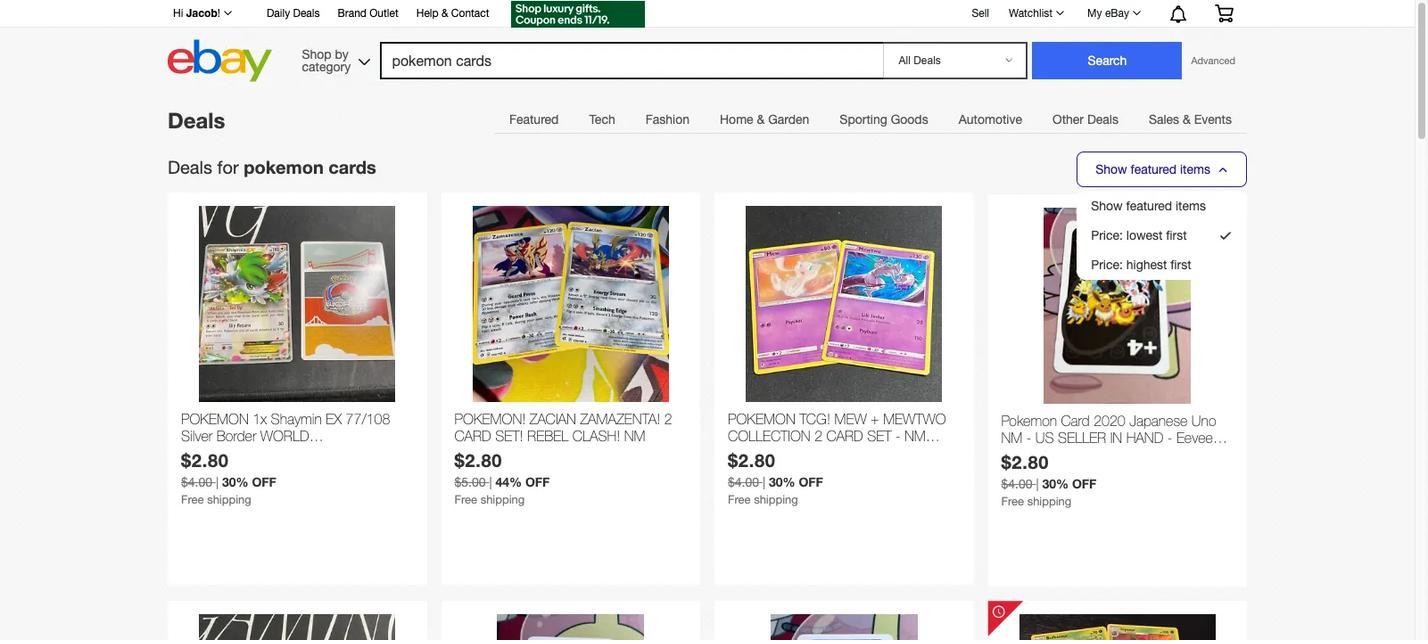 Task type: locate. For each thing, give the bounding box(es) containing it.
$2.80 down the us
[[1002, 452, 1050, 473]]

1 vertical spatial show featured items
[[1092, 199, 1207, 213]]

& right sales
[[1183, 112, 1191, 127]]

77/108
[[346, 411, 390, 428]]

off down pokemon tcg! mew + mewtwo collection 2 card set - nm cards
[[799, 475, 824, 490]]

$2.80
[[181, 450, 229, 471], [455, 450, 503, 471], [728, 450, 776, 471], [1002, 452, 1050, 473]]

deals right other
[[1088, 112, 1119, 127]]

0 horizontal spatial &
[[442, 7, 449, 20]]

30% down 'eeveelutions'
[[1043, 477, 1069, 492]]

2 pokemon from the left
[[728, 411, 796, 428]]

$2.80 $4.00 | 30% off free shipping for 2
[[728, 450, 824, 507]]

highest
[[1127, 258, 1168, 272]]

0 vertical spatial items
[[1181, 162, 1211, 177]]

1 horizontal spatial $2.80 $4.00 | 30% off free shipping
[[728, 450, 824, 507]]

pokemon
[[181, 411, 249, 428], [728, 411, 796, 428]]

pokemon up collection
[[728, 411, 796, 428]]

30% for border
[[222, 475, 249, 490]]

tcg!
[[800, 411, 831, 428]]

2 inside pokemon tcg! mew + mewtwo collection 2 card set - nm cards
[[815, 429, 823, 445]]

$2.80 for pokemon 1x shaymin ex 77/108 silver border world championships card nm
[[181, 450, 229, 471]]

0 horizontal spatial -
[[896, 429, 901, 445]]

items for the show featured items dropdown button
[[1181, 162, 1211, 177]]

- down japanese
[[1168, 430, 1173, 446]]

items for 'show featured items' link
[[1176, 199, 1207, 213]]

home & garden
[[720, 112, 810, 127]]

other deals
[[1053, 112, 1119, 127]]

shipping
[[207, 494, 251, 507], [481, 494, 525, 507], [754, 494, 799, 507], [1028, 496, 1072, 509]]

show featured items
[[1096, 162, 1211, 177], [1092, 199, 1207, 213]]

jacob
[[186, 6, 218, 20]]

off down seller on the bottom right of the page
[[1073, 477, 1097, 492]]

& for contact
[[442, 7, 449, 20]]

card inside pokemon! zacian zamazenta! 2 card set! rebel clash! nm $2.80 $5.00 | 44% off free shipping
[[455, 429, 492, 445]]

pokemon up "silver" at the bottom left
[[181, 411, 249, 428]]

0 vertical spatial 2
[[665, 411, 673, 428]]

- left the us
[[1027, 430, 1032, 446]]

$4.00 for pokemon card 2020 japanese uno nm - us seller in hand - eevee eeveelutions
[[1002, 478, 1033, 492]]

shaymin
[[271, 411, 322, 428]]

$2.80 down collection
[[728, 450, 776, 471]]

set
[[868, 429, 892, 445]]

1 horizontal spatial 30%
[[769, 475, 796, 490]]

events
[[1195, 112, 1233, 127]]

0 horizontal spatial 30%
[[222, 475, 249, 490]]

off down championships in the bottom of the page
[[252, 475, 277, 490]]

sales & events
[[1149, 112, 1233, 127]]

free down 'eeveelutions'
[[1002, 496, 1025, 509]]

&
[[442, 7, 449, 20], [757, 112, 765, 127], [1183, 112, 1191, 127]]

1 vertical spatial show
[[1092, 199, 1123, 213]]

1 vertical spatial 2
[[815, 429, 823, 445]]

0 vertical spatial price:
[[1092, 228, 1124, 243]]

card down 'mew'
[[827, 429, 864, 445]]

by
[[335, 47, 349, 61]]

$2.80 $4.00 | 30% off free shipping down the us
[[1002, 452, 1097, 509]]

other
[[1053, 112, 1084, 127]]

$4.00 down 'eeveelutions'
[[1002, 478, 1033, 492]]

items
[[1181, 162, 1211, 177], [1176, 199, 1207, 213]]

menu bar
[[494, 101, 1248, 137]]

deals inside daily deals link
[[293, 7, 320, 20]]

off right 44%
[[526, 475, 550, 490]]

show inside menu
[[1092, 199, 1123, 213]]

seller
[[1059, 430, 1107, 446]]

deals right daily
[[293, 7, 320, 20]]

help & contact
[[417, 7, 490, 20]]

| down championships in the bottom of the page
[[216, 476, 219, 490]]

30%
[[222, 475, 249, 490], [769, 475, 796, 490], [1043, 477, 1069, 492]]

- right set
[[896, 429, 901, 445]]

free
[[181, 494, 204, 507], [455, 494, 478, 507], [728, 494, 751, 507], [1002, 496, 1025, 509]]

first right highest
[[1171, 258, 1192, 272]]

| for pokemon 1x shaymin ex 77/108 silver border world championships card nm
[[216, 476, 219, 490]]

shipping down 'eeveelutions'
[[1028, 496, 1072, 509]]

off for silver
[[252, 475, 277, 490]]

| for pokemon card 2020 japanese uno nm - us seller in hand - eevee eeveelutions
[[1037, 478, 1039, 492]]

show featured items inside menu
[[1092, 199, 1207, 213]]

pokemon for silver
[[181, 411, 249, 428]]

shipping down the cards
[[754, 494, 799, 507]]

card down world on the left
[[294, 446, 331, 462]]

featured inside menu
[[1127, 199, 1173, 213]]

price: left highest
[[1092, 258, 1124, 272]]

2 horizontal spatial &
[[1183, 112, 1191, 127]]

shipping inside pokemon! zacian zamazenta! 2 card set! rebel clash! nm $2.80 $5.00 | 44% off free shipping
[[481, 494, 525, 507]]

watchlist link
[[1000, 3, 1073, 24]]

& inside help & contact link
[[442, 7, 449, 20]]

help
[[417, 7, 439, 20]]

$2.80 down "silver" at the bottom left
[[181, 450, 229, 471]]

price:
[[1092, 228, 1124, 243], [1092, 258, 1124, 272]]

japanese
[[1130, 413, 1188, 429]]

price: highest first
[[1092, 258, 1192, 272]]

& inside sales & events link
[[1183, 112, 1191, 127]]

30% down the cards
[[769, 475, 796, 490]]

1 price: from the top
[[1092, 228, 1124, 243]]

price: for price: lowest first
[[1092, 228, 1124, 243]]

free inside pokemon! zacian zamazenta! 2 card set! rebel clash! nm $2.80 $5.00 | 44% off free shipping
[[455, 494, 478, 507]]

0 horizontal spatial pokemon
[[181, 411, 249, 428]]

items inside dropdown button
[[1181, 162, 1211, 177]]

|
[[216, 476, 219, 490], [489, 476, 492, 490], [763, 476, 766, 490], [1037, 478, 1039, 492]]

2 horizontal spatial $4.00
[[1002, 478, 1033, 492]]

goods
[[891, 112, 929, 127]]

$4.00 down "silver" at the bottom left
[[181, 476, 212, 490]]

$2.80 $4.00 | 30% off free shipping down collection
[[728, 450, 824, 507]]

featured inside dropdown button
[[1131, 162, 1177, 177]]

off for collection
[[799, 475, 824, 490]]

shipping down 44%
[[481, 494, 525, 507]]

& right home
[[757, 112, 765, 127]]

featured
[[1131, 162, 1177, 177], [1127, 199, 1173, 213]]

None submit
[[1033, 42, 1183, 79]]

featured up 'show featured items' link
[[1131, 162, 1177, 177]]

tab list containing featured
[[494, 101, 1248, 137]]

price: for price: highest first
[[1092, 258, 1124, 272]]

featured for the show featured items dropdown button
[[1131, 162, 1177, 177]]

items down the show featured items dropdown button
[[1176, 199, 1207, 213]]

show up price: lowest first
[[1092, 199, 1123, 213]]

free down the $5.00
[[455, 494, 478, 507]]

shipping down championships in the bottom of the page
[[207, 494, 251, 507]]

items down sales & events link
[[1181, 162, 1211, 177]]

nm down zamazenta!
[[625, 429, 646, 445]]

1 vertical spatial first
[[1171, 258, 1192, 272]]

1 vertical spatial price:
[[1092, 258, 1124, 272]]

mewtwo
[[884, 411, 947, 428]]

show up 'show featured items' link
[[1096, 162, 1128, 177]]

show inside dropdown button
[[1096, 162, 1128, 177]]

menu
[[1078, 192, 1247, 279]]

off
[[252, 475, 277, 490], [526, 475, 550, 490], [799, 475, 824, 490], [1073, 477, 1097, 492]]

ebay
[[1106, 7, 1130, 20]]

show featured items up lowest
[[1092, 199, 1207, 213]]

first right lowest
[[1167, 228, 1188, 243]]

deals for pokemon cards
[[168, 156, 376, 178]]

| down the cards
[[763, 476, 766, 490]]

| left 44%
[[489, 476, 492, 490]]

show featured items up 'show featured items' link
[[1096, 162, 1211, 177]]

nm down pokemon
[[1002, 430, 1023, 446]]

automotive
[[959, 112, 1023, 127]]

$4.00
[[181, 476, 212, 490], [728, 476, 760, 490], [1002, 478, 1033, 492]]

first
[[1167, 228, 1188, 243], [1171, 258, 1192, 272]]

off for nm
[[1073, 477, 1097, 492]]

show featured items for the show featured items dropdown button
[[1096, 162, 1211, 177]]

pokemon tcg! mew + mewtwo collection 2 card set - nm cards link
[[728, 411, 961, 462]]

deals up for
[[168, 108, 225, 133]]

show for the show featured items dropdown button
[[1096, 162, 1128, 177]]

tab list
[[494, 101, 1248, 137]]

$2.80 inside pokemon! zacian zamazenta! 2 card set! rebel clash! nm $2.80 $5.00 | 44% off free shipping
[[455, 450, 503, 471]]

nm down mewtwo
[[905, 429, 926, 445]]

| inside pokemon! zacian zamazenta! 2 card set! rebel clash! nm $2.80 $5.00 | 44% off free shipping
[[489, 476, 492, 490]]

Search for anything text field
[[383, 44, 880, 78]]

shop by category
[[302, 47, 351, 74]]

0 horizontal spatial 2
[[665, 411, 673, 428]]

2 down tcg!
[[815, 429, 823, 445]]

| for pokemon tcg! mew + mewtwo collection 2 card set - nm cards
[[763, 476, 766, 490]]

2 horizontal spatial 30%
[[1043, 477, 1069, 492]]

0 horizontal spatial $4.00
[[181, 476, 212, 490]]

1 pokemon from the left
[[181, 411, 249, 428]]

0 horizontal spatial card
[[294, 446, 331, 462]]

pokemon card 2020 japanese uno nm - us seller in hand - eevee eeveelutions link
[[1002, 413, 1234, 464]]

2 horizontal spatial -
[[1168, 430, 1173, 446]]

my ebay link
[[1078, 3, 1150, 24]]

- inside pokemon tcg! mew + mewtwo collection 2 card set - nm cards
[[896, 429, 901, 445]]

1 vertical spatial featured
[[1127, 199, 1173, 213]]

card
[[1062, 413, 1090, 429]]

2 right zamazenta!
[[665, 411, 673, 428]]

first for price: lowest first
[[1167, 228, 1188, 243]]

my ebay
[[1088, 7, 1130, 20]]

free down championships in the bottom of the page
[[181, 494, 204, 507]]

2 price: from the top
[[1092, 258, 1124, 272]]

$4.00 down the cards
[[728, 476, 760, 490]]

& right 'help'
[[442, 7, 449, 20]]

nm
[[625, 429, 646, 445], [905, 429, 926, 445], [1002, 430, 1023, 446], [335, 446, 356, 462]]

0 vertical spatial featured
[[1131, 162, 1177, 177]]

watchlist
[[1009, 7, 1053, 20]]

price: left lowest
[[1092, 228, 1124, 243]]

1 horizontal spatial $4.00
[[728, 476, 760, 490]]

$2.80 $4.00 | 30% off free shipping
[[181, 450, 277, 507], [728, 450, 824, 507], [1002, 452, 1097, 509]]

1 horizontal spatial &
[[757, 112, 765, 127]]

pokemon! zacian zamazenta! 2 card set! rebel clash! nm $2.80 $5.00 | 44% off free shipping
[[455, 411, 673, 507]]

daily deals
[[267, 7, 320, 20]]

nm inside pokemon! zacian zamazenta! 2 card set! rebel clash! nm $2.80 $5.00 | 44% off free shipping
[[625, 429, 646, 445]]

1x
[[253, 411, 267, 428]]

card down pokemon!
[[455, 429, 492, 445]]

nm down ex
[[335, 446, 356, 462]]

for
[[217, 157, 239, 178]]

30% down championships in the bottom of the page
[[222, 475, 249, 490]]

$2.80 $4.00 | 30% off free shipping down border
[[181, 450, 277, 507]]

shipping for pokemon tcg! mew + mewtwo collection 2 card set - nm cards
[[754, 494, 799, 507]]

free down the cards
[[728, 494, 751, 507]]

| down 'eeveelutions'
[[1037, 478, 1039, 492]]

show featured items inside dropdown button
[[1096, 162, 1211, 177]]

0 horizontal spatial $2.80 $4.00 | 30% off free shipping
[[181, 450, 277, 507]]

card
[[455, 429, 492, 445], [827, 429, 864, 445], [294, 446, 331, 462]]

mew
[[835, 411, 867, 428]]

1 horizontal spatial 2
[[815, 429, 823, 445]]

show
[[1096, 162, 1128, 177], [1092, 199, 1123, 213]]

deals left for
[[168, 157, 212, 178]]

30% for -
[[1043, 477, 1069, 492]]

price: lowest first link
[[1092, 228, 1188, 243]]

& inside 'home & garden' link
[[757, 112, 765, 127]]

$2.80 up the $5.00
[[455, 450, 503, 471]]

1 vertical spatial items
[[1176, 199, 1207, 213]]

pokemon inside pokemon tcg! mew + mewtwo collection 2 card set - nm cards
[[728, 411, 796, 428]]

shipping for pokemon card 2020 japanese uno nm - us seller in hand - eevee eeveelutions
[[1028, 496, 1072, 509]]

0 vertical spatial show featured items
[[1096, 162, 1211, 177]]

1 horizontal spatial card
[[455, 429, 492, 445]]

0 vertical spatial show
[[1096, 162, 1128, 177]]

free for pokemon card 2020 japanese uno nm - us seller in hand - eevee eeveelutions
[[1002, 496, 1025, 509]]

1 horizontal spatial pokemon
[[728, 411, 796, 428]]

2 horizontal spatial $2.80 $4.00 | 30% off free shipping
[[1002, 452, 1097, 509]]

pokemon inside pokemon 1x shaymin ex 77/108 silver border world championships card nm
[[181, 411, 249, 428]]

none submit inside shop by category banner
[[1033, 42, 1183, 79]]

2 horizontal spatial card
[[827, 429, 864, 445]]

1 horizontal spatial -
[[1027, 430, 1032, 446]]

featured up lowest
[[1127, 199, 1173, 213]]

2 inside pokemon! zacian zamazenta! 2 card set! rebel clash! nm $2.80 $5.00 | 44% off free shipping
[[665, 411, 673, 428]]

0 vertical spatial first
[[1167, 228, 1188, 243]]

sales & events link
[[1134, 102, 1248, 137]]

card inside pokemon 1x shaymin ex 77/108 silver border world championships card nm
[[294, 446, 331, 462]]

deals inside other deals link
[[1088, 112, 1119, 127]]



Task type: describe. For each thing, give the bounding box(es) containing it.
sell
[[972, 7, 990, 19]]

pokemon!
[[455, 411, 526, 428]]

sporting goods
[[840, 112, 929, 127]]

first for price: highest first
[[1171, 258, 1192, 272]]

pokemon
[[1002, 413, 1058, 429]]

!
[[218, 7, 220, 20]]

$4.00 for pokemon 1x shaymin ex 77/108 silver border world championships card nm
[[181, 476, 212, 490]]

44%
[[496, 475, 522, 490]]

fashion
[[646, 112, 690, 127]]

shop by category banner
[[163, 0, 1248, 87]]

& for garden
[[757, 112, 765, 127]]

other deals link
[[1038, 102, 1134, 137]]

& for events
[[1183, 112, 1191, 127]]

uno
[[1192, 413, 1217, 429]]

category
[[302, 59, 351, 74]]

nm inside pokemon tcg! mew + mewtwo collection 2 card set - nm cards
[[905, 429, 926, 445]]

featured link
[[494, 102, 574, 137]]

contact
[[451, 7, 490, 20]]

in
[[1111, 430, 1123, 446]]

30% for 2
[[769, 475, 796, 490]]

pokemon for collection
[[728, 411, 796, 428]]

menu bar containing featured
[[494, 101, 1248, 137]]

help & contact link
[[417, 4, 490, 24]]

zamazenta!
[[580, 411, 661, 428]]

eeveelutions
[[1002, 447, 1076, 464]]

$4.00 for pokemon tcg! mew + mewtwo collection 2 card set - nm cards
[[728, 476, 760, 490]]

my
[[1088, 7, 1103, 20]]

automotive link
[[944, 102, 1038, 137]]

zacian
[[530, 411, 577, 428]]

nm inside "pokemon card 2020 japanese uno nm - us seller in hand - eevee eeveelutions"
[[1002, 430, 1023, 446]]

show featured items link
[[1092, 199, 1207, 213]]

brand outlet
[[338, 7, 399, 20]]

sporting goods link
[[825, 102, 944, 137]]

silver
[[181, 429, 213, 445]]

nm inside pokemon 1x shaymin ex 77/108 silver border world championships card nm
[[335, 446, 356, 462]]

menu containing show featured items
[[1078, 192, 1247, 279]]

pokemon 1x shaymin ex 77/108 silver border world championships card nm link
[[181, 411, 414, 462]]

featured for 'show featured items' link
[[1127, 199, 1173, 213]]

cards
[[329, 156, 376, 178]]

ex
[[326, 411, 342, 428]]

$5.00
[[455, 476, 486, 490]]

price: highest first link
[[1092, 258, 1192, 272]]

daily deals link
[[267, 4, 320, 24]]

set!
[[495, 429, 524, 445]]

eevee
[[1177, 430, 1214, 446]]

show featured items button
[[1077, 152, 1248, 187]]

pokemon! zacian zamazenta! 2 card set! rebel clash! nm link
[[455, 411, 687, 450]]

home & garden link
[[705, 102, 825, 137]]

pokemon card 2020 japanese uno nm - us seller in hand - eevee eeveelutions
[[1002, 413, 1217, 464]]

cards
[[728, 446, 774, 462]]

shop
[[302, 47, 332, 61]]

world
[[260, 429, 309, 445]]

outlet
[[370, 7, 399, 20]]

advanced link
[[1183, 43, 1245, 79]]

$2.80 for pokemon tcg! mew + mewtwo collection 2 card set - nm cards
[[728, 450, 776, 471]]

$2.80 $4.00 | 30% off free shipping for -
[[1002, 452, 1097, 509]]

hand
[[1127, 430, 1164, 446]]

pokemon 1x shaymin ex 77/108 silver border world championships card nm
[[181, 411, 390, 462]]

advanced
[[1192, 55, 1236, 66]]

championships
[[181, 446, 290, 462]]

pokemon tcg! mew + mewtwo collection 2 card set - nm cards
[[728, 411, 947, 462]]

deals link
[[168, 108, 225, 133]]

daily
[[267, 7, 290, 20]]

tech
[[589, 112, 616, 127]]

sporting
[[840, 112, 888, 127]]

get the coupon image
[[511, 1, 645, 28]]

hi
[[173, 7, 183, 20]]

$2.80 $4.00 | 30% off free shipping for border
[[181, 450, 277, 507]]

free for pokemon tcg! mew + mewtwo collection 2 card set - nm cards
[[728, 494, 751, 507]]

hi jacob !
[[173, 6, 220, 20]]

off inside pokemon! zacian zamazenta! 2 card set! rebel clash! nm $2.80 $5.00 | 44% off free shipping
[[526, 475, 550, 490]]

tech link
[[574, 102, 631, 137]]

collection
[[728, 429, 811, 445]]

garden
[[769, 112, 810, 127]]

deals inside deals for pokemon cards
[[168, 157, 212, 178]]

price: lowest first
[[1092, 228, 1188, 243]]

account navigation
[[163, 0, 1248, 30]]

pokemon
[[244, 156, 324, 178]]

free for pokemon 1x shaymin ex 77/108 silver border world championships card nm
[[181, 494, 204, 507]]

sell link
[[964, 7, 998, 19]]

clash!
[[573, 429, 621, 445]]

lowest
[[1127, 228, 1163, 243]]

shop by category button
[[294, 40, 374, 78]]

featured
[[510, 112, 559, 127]]

home
[[720, 112, 754, 127]]

sales
[[1149, 112, 1180, 127]]

show featured items for 'show featured items' link
[[1092, 199, 1207, 213]]

+
[[871, 411, 880, 428]]

your shopping cart image
[[1215, 4, 1235, 22]]

fashion link
[[631, 102, 705, 137]]

us
[[1036, 430, 1055, 446]]

show for 'show featured items' link
[[1092, 199, 1123, 213]]

card inside pokemon tcg! mew + mewtwo collection 2 card set - nm cards
[[827, 429, 864, 445]]

shipping for pokemon 1x shaymin ex 77/108 silver border world championships card nm
[[207, 494, 251, 507]]

$2.80 for pokemon card 2020 japanese uno nm - us seller in hand - eevee eeveelutions
[[1002, 452, 1050, 473]]

brand
[[338, 7, 367, 20]]

border
[[217, 429, 256, 445]]

brand outlet link
[[338, 4, 399, 24]]

rebel
[[528, 429, 569, 445]]



Task type: vqa. For each thing, say whether or not it's contained in the screenshot.


